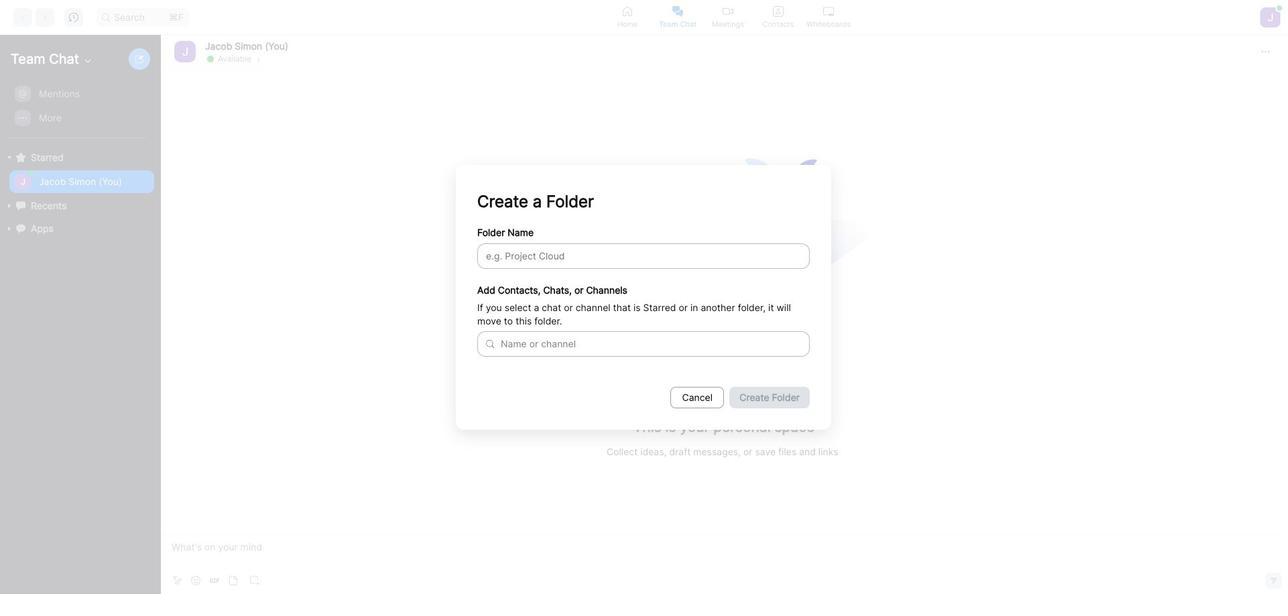 Task type: describe. For each thing, give the bounding box(es) containing it.
1 chevron right small image from the top
[[255, 54, 263, 63]]

home small image
[[622, 6, 633, 16]]

screenshot image
[[250, 576, 259, 585]]

profile contact image
[[773, 6, 784, 16]]

screenshot image
[[250, 576, 259, 585]]

whiteboard small image
[[823, 6, 834, 16]]



Task type: vqa. For each thing, say whether or not it's contained in the screenshot.
'Chatbot' image
no



Task type: locate. For each thing, give the bounding box(es) containing it.
home small image
[[622, 6, 633, 16]]

online image
[[207, 55, 214, 62]]

new image
[[135, 55, 143, 63], [135, 55, 143, 63]]

tree
[[0, 80, 158, 253]]

tab list
[[602, 0, 854, 34]]

video on image
[[723, 6, 734, 16]]

None text field
[[501, 337, 504, 351]]

team chat image
[[673, 6, 683, 16]]

video on image
[[723, 6, 734, 16]]

chevron right small image
[[255, 54, 263, 63], [255, 55, 263, 63]]

triangle right image
[[5, 154, 13, 162], [5, 154, 13, 162]]

starred tree item
[[5, 146, 154, 169]]

group
[[0, 82, 154, 138]]

star image
[[16, 153, 25, 162], [16, 153, 25, 162]]

profile contact image
[[773, 6, 784, 16]]

e.g. Project Cloud text field
[[477, 243, 810, 269]]

team chat image
[[673, 6, 683, 16]]

magnifier image
[[486, 340, 494, 348], [486, 340, 494, 348]]

magnifier image
[[102, 13, 110, 21], [102, 13, 110, 21]]

online image
[[207, 55, 214, 62]]

2 chevron right small image from the top
[[255, 55, 263, 63]]

whiteboard small image
[[823, 6, 834, 16]]



